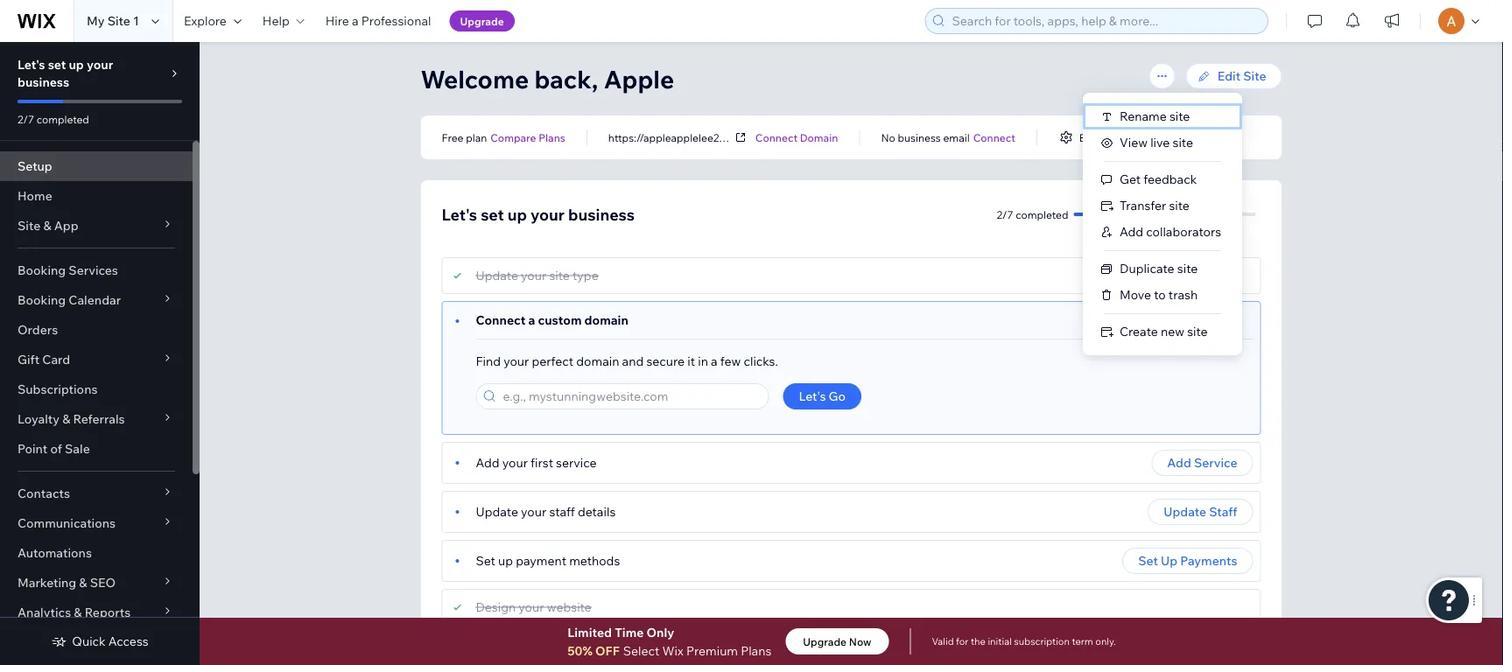 Task type: locate. For each thing, give the bounding box(es) containing it.
1 vertical spatial a
[[528, 313, 535, 328]]

1 vertical spatial set
[[481, 204, 504, 224]]

1 horizontal spatial 1
[[839, 131, 844, 144]]

your up the connect a custom domain
[[521, 268, 547, 283]]

site right my
[[107, 13, 130, 28]]

2 horizontal spatial add
[[1168, 455, 1192, 471]]

a left custom
[[528, 313, 535, 328]]

a for professional
[[352, 13, 359, 28]]

0 vertical spatial booking
[[18, 263, 66, 278]]

1 right domain
[[839, 131, 844, 144]]

0 horizontal spatial completed
[[37, 113, 89, 126]]

update your site type
[[476, 268, 599, 283]]

clicks.
[[744, 354, 778, 369]]

contacts
[[18, 486, 70, 501]]

Search for tools, apps, help & more... field
[[947, 9, 1263, 33]]

1 set from the left
[[476, 553, 496, 569]]

2/7
[[18, 113, 34, 126], [997, 208, 1014, 221]]

1 horizontal spatial get
[[1120, 172, 1141, 187]]

get inside get feedback button
[[1120, 172, 1141, 187]]

update up the connect a custom domain
[[476, 268, 518, 283]]

1 for my site 1
[[133, 13, 139, 28]]

plans right compare
[[539, 131, 566, 144]]

connect right email
[[973, 131, 1016, 144]]

0 vertical spatial up
[[69, 57, 84, 72]]

initial
[[988, 636, 1012, 648]]

your down my
[[87, 57, 113, 72]]

site up collaborators
[[1169, 198, 1190, 213]]

welcome back, apple
[[421, 63, 675, 94]]

https://appleapplelee2001.wixsite.com/my-
[[608, 131, 819, 144]]

move to trash
[[1120, 287, 1198, 303]]

actions
[[1155, 33, 1194, 46]]

add left first at the left bottom of the page
[[476, 455, 500, 471]]

0 horizontal spatial 2/7
[[18, 113, 34, 126]]

1 horizontal spatial add
[[1120, 224, 1144, 239]]

& left reports
[[74, 605, 82, 620]]

0 vertical spatial let's
[[18, 57, 45, 72]]

site actions
[[1132, 33, 1194, 46]]

connect for connect domain
[[756, 131, 798, 144]]

set inside sidebar element
[[48, 57, 66, 72]]

0 vertical spatial a
[[352, 13, 359, 28]]

your up update your site type
[[531, 204, 565, 224]]

staff
[[549, 504, 575, 520]]

1 horizontal spatial upgrade
[[803, 635, 847, 648]]

automations link
[[0, 539, 193, 568]]

reports
[[85, 605, 131, 620]]

card
[[42, 352, 70, 367]]

2 horizontal spatial business
[[898, 131, 941, 144]]

point of sale
[[18, 441, 90, 457]]

1 horizontal spatial completed
[[1016, 208, 1069, 221]]

menu containing rename site
[[1083, 103, 1243, 345]]

1 horizontal spatial set
[[1139, 553, 1158, 569]]

e.g., mystunningwebsite.com field
[[498, 384, 763, 409]]

site up view live site button
[[1170, 109, 1190, 124]]

set inside button
[[1139, 553, 1158, 569]]

0 horizontal spatial get
[[476, 646, 497, 662]]

a right in
[[711, 354, 718, 369]]

your
[[87, 57, 113, 72], [531, 204, 565, 224], [521, 268, 547, 283], [504, 354, 529, 369], [502, 455, 528, 471], [521, 504, 547, 520], [519, 600, 544, 615]]

google
[[553, 646, 596, 662]]

domain
[[585, 313, 629, 328], [576, 354, 620, 369]]

connect left domain
[[756, 131, 798, 144]]

menu
[[1083, 103, 1243, 345]]

& inside popup button
[[74, 605, 82, 620]]

0 vertical spatial plans
[[539, 131, 566, 144]]

1 right my
[[133, 13, 139, 28]]

booking up 'booking calendar'
[[18, 263, 66, 278]]

upgrade button
[[450, 11, 515, 32]]

in
[[698, 354, 708, 369]]

1 vertical spatial completed
[[1016, 208, 1069, 221]]

1 vertical spatial domain
[[576, 354, 620, 369]]

analytics & reports
[[18, 605, 131, 620]]

domain up find your perfect domain and secure it in a few clicks. at the bottom
[[585, 313, 629, 328]]

1 vertical spatial let's set up your business
[[442, 204, 635, 224]]

business up setup
[[18, 74, 69, 90]]

0 vertical spatial get
[[1120, 172, 1141, 187]]

1 booking from the top
[[18, 263, 66, 278]]

0 horizontal spatial connect
[[476, 313, 526, 328]]

booking calendar button
[[0, 285, 193, 315]]

back,
[[535, 63, 598, 94]]

site inside 'button'
[[1178, 261, 1198, 276]]

2/7 completed down connect link
[[997, 208, 1069, 221]]

0 horizontal spatial let's set up your business
[[18, 57, 113, 90]]

2 vertical spatial business
[[568, 204, 635, 224]]

1 horizontal spatial let's
[[442, 204, 477, 224]]

get left found
[[476, 646, 497, 662]]

new
[[1161, 324, 1185, 339]]

booking up orders at left
[[18, 292, 66, 308]]

add service
[[1168, 455, 1238, 471]]

add for add service
[[1168, 455, 1192, 471]]

1 vertical spatial 2/7 completed
[[997, 208, 1069, 221]]

0 vertical spatial let's set up your business
[[18, 57, 113, 90]]

site-
[[819, 131, 839, 144]]

0 vertical spatial 1
[[133, 13, 139, 28]]

upgrade for upgrade now
[[803, 635, 847, 648]]

& left app
[[43, 218, 51, 233]]

create
[[1120, 324, 1158, 339]]

add inside button
[[1120, 224, 1144, 239]]

trash
[[1169, 287, 1198, 303]]

connect domain link
[[756, 130, 838, 145]]

add left service
[[1168, 455, 1192, 471]]

0 vertical spatial business
[[18, 74, 69, 90]]

let's go
[[799, 389, 846, 404]]

1 vertical spatial business
[[898, 131, 941, 144]]

update down add your first service
[[476, 504, 518, 520]]

1 horizontal spatial 2/7 completed
[[997, 208, 1069, 221]]

add service button
[[1152, 450, 1254, 476]]

quick access
[[72, 634, 149, 649]]

2 set from the left
[[1139, 553, 1158, 569]]

site
[[107, 13, 130, 28], [1132, 33, 1153, 46], [1244, 68, 1267, 84], [18, 218, 41, 233]]

add collaborators
[[1120, 224, 1222, 239]]

0 vertical spatial 2/7
[[18, 113, 34, 126]]

domain
[[800, 131, 838, 144]]

0 vertical spatial domain
[[585, 313, 629, 328]]

valid
[[932, 636, 954, 648]]

get
[[1120, 172, 1141, 187], [476, 646, 497, 662]]

your right design
[[519, 600, 544, 615]]

booking services
[[18, 263, 118, 278]]

hire
[[326, 13, 349, 28]]

set left the up
[[1139, 553, 1158, 569]]

custom
[[538, 313, 582, 328]]

website
[[547, 600, 592, 615]]

your left staff
[[521, 504, 547, 520]]

1 vertical spatial booking
[[18, 292, 66, 308]]

get for get found on google
[[476, 646, 497, 662]]

update inside button
[[1164, 504, 1207, 520]]

off
[[595, 643, 620, 658]]

business right no
[[898, 131, 941, 144]]

1 for https://appleapplelee2001.wixsite.com/my-site-1
[[839, 131, 844, 144]]

domain left and
[[576, 354, 620, 369]]

site up trash
[[1178, 261, 1198, 276]]

your right find
[[504, 354, 529, 369]]

the
[[971, 636, 986, 648]]

business info
[[1080, 131, 1144, 144]]

1 vertical spatial let's
[[442, 204, 477, 224]]

1 horizontal spatial connect
[[756, 131, 798, 144]]

payment
[[516, 553, 567, 569]]

0 horizontal spatial plans
[[539, 131, 566, 144]]

free plan compare plans
[[442, 131, 566, 144]]

orders
[[18, 322, 58, 338]]

booking for booking calendar
[[18, 292, 66, 308]]

let's set up your business
[[18, 57, 113, 90], [442, 204, 635, 224]]

1 vertical spatial 1
[[839, 131, 844, 144]]

site right the new
[[1188, 324, 1208, 339]]

https://appleapplelee2001.wixsite.com/my-site-1 link
[[608, 130, 844, 148]]

upgrade now button
[[786, 629, 889, 655]]

service
[[556, 455, 597, 471]]

gift card
[[18, 352, 70, 367]]

1
[[133, 13, 139, 28], [839, 131, 844, 144]]

analytics
[[18, 605, 71, 620]]

0 vertical spatial completed
[[37, 113, 89, 126]]

connect up find
[[476, 313, 526, 328]]

0 horizontal spatial business
[[18, 74, 69, 90]]

let's set up your business up update your site type
[[442, 204, 635, 224]]

1 horizontal spatial a
[[528, 313, 535, 328]]

& inside dropdown button
[[43, 218, 51, 233]]

& left seo
[[79, 575, 87, 591]]

2 horizontal spatial let's
[[799, 389, 826, 404]]

2/7 down connect link
[[997, 208, 1014, 221]]

wix
[[662, 643, 684, 658]]

update left staff
[[1164, 504, 1207, 520]]

marketing
[[18, 575, 76, 591]]

2/7 completed up setup
[[18, 113, 89, 126]]

2 vertical spatial a
[[711, 354, 718, 369]]

marketing & seo
[[18, 575, 116, 591]]

find your perfect domain and secure it in a few clicks.
[[476, 354, 778, 369]]

set up design
[[476, 553, 496, 569]]

booking inside "dropdown button"
[[18, 292, 66, 308]]

update for update your site type
[[476, 268, 518, 283]]

2/7 up setup
[[18, 113, 34, 126]]

find
[[476, 354, 501, 369]]

limited
[[568, 625, 612, 640]]

1 horizontal spatial business
[[568, 204, 635, 224]]

sidebar element
[[0, 42, 200, 666]]

let's
[[18, 57, 45, 72], [442, 204, 477, 224], [799, 389, 826, 404]]

1 vertical spatial upgrade
[[803, 635, 847, 648]]

0 horizontal spatial set
[[48, 57, 66, 72]]

0 horizontal spatial 1
[[133, 13, 139, 28]]

0 horizontal spatial let's
[[18, 57, 45, 72]]

set up payment methods
[[476, 553, 620, 569]]

connect
[[756, 131, 798, 144], [973, 131, 1016, 144], [476, 313, 526, 328]]

set for set up payments
[[1139, 553, 1158, 569]]

& for marketing
[[79, 575, 87, 591]]

add down transfer
[[1120, 224, 1144, 239]]

1 vertical spatial plans
[[741, 643, 772, 658]]

& right loyalty
[[62, 412, 70, 427]]

marketing & seo button
[[0, 568, 193, 598]]

term
[[1072, 636, 1094, 648]]

1 vertical spatial 2/7
[[997, 208, 1014, 221]]

upgrade up "welcome"
[[460, 14, 504, 28]]

create new site button
[[1083, 319, 1243, 345]]

0 vertical spatial upgrade
[[460, 14, 504, 28]]

2 booking from the top
[[18, 292, 66, 308]]

upgrade left now
[[803, 635, 847, 648]]

0 vertical spatial 2/7 completed
[[18, 113, 89, 126]]

up inside sidebar element
[[69, 57, 84, 72]]

2 vertical spatial let's
[[799, 389, 826, 404]]

business inside sidebar element
[[18, 74, 69, 90]]

edit
[[1218, 68, 1241, 84]]

1 vertical spatial get
[[476, 646, 497, 662]]

get up transfer
[[1120, 172, 1141, 187]]

site down home
[[18, 218, 41, 233]]

0 horizontal spatial add
[[476, 455, 500, 471]]

design your website
[[476, 600, 592, 615]]

a for custom
[[528, 313, 535, 328]]

add inside button
[[1168, 455, 1192, 471]]

0 horizontal spatial a
[[352, 13, 359, 28]]

up
[[69, 57, 84, 72], [508, 204, 527, 224], [498, 553, 513, 569]]

free
[[442, 131, 464, 144]]

your left first at the left bottom of the page
[[502, 455, 528, 471]]

1 horizontal spatial plans
[[741, 643, 772, 658]]

a right hire
[[352, 13, 359, 28]]

0 horizontal spatial set
[[476, 553, 496, 569]]

plans right premium
[[741, 643, 772, 658]]

0 horizontal spatial 2/7 completed
[[18, 113, 89, 126]]

0 horizontal spatial upgrade
[[460, 14, 504, 28]]

0 vertical spatial set
[[48, 57, 66, 72]]

upgrade for upgrade
[[460, 14, 504, 28]]

let's set up your business down my
[[18, 57, 113, 90]]

2 horizontal spatial connect
[[973, 131, 1016, 144]]

rename site
[[1120, 109, 1190, 124]]

payments
[[1181, 553, 1238, 569]]

set
[[48, 57, 66, 72], [481, 204, 504, 224]]

business up type
[[568, 204, 635, 224]]

2 vertical spatial up
[[498, 553, 513, 569]]

add for add collaborators
[[1120, 224, 1144, 239]]



Task type: describe. For each thing, give the bounding box(es) containing it.
move
[[1120, 287, 1152, 303]]

for
[[956, 636, 969, 648]]

2/7 completed inside sidebar element
[[18, 113, 89, 126]]

subscriptions link
[[0, 375, 193, 405]]

update for update staff
[[1164, 504, 1207, 520]]

info
[[1126, 131, 1144, 144]]

duplicate site
[[1120, 261, 1198, 276]]

loyalty & referrals
[[18, 412, 125, 427]]

quick
[[72, 634, 106, 649]]

1 horizontal spatial let's set up your business
[[442, 204, 635, 224]]

get for get feedback
[[1120, 172, 1141, 187]]

welcome
[[421, 63, 529, 94]]

update staff
[[1164, 504, 1238, 520]]

business info button
[[1059, 130, 1144, 145]]

& for analytics
[[74, 605, 82, 620]]

quick access button
[[51, 634, 149, 650]]

edit site link
[[1186, 63, 1282, 89]]

1 horizontal spatial set
[[481, 204, 504, 224]]

domain for perfect
[[576, 354, 620, 369]]

your for add your first service
[[502, 455, 528, 471]]

secure
[[647, 354, 685, 369]]

connect a custom domain
[[476, 313, 629, 328]]

your for update your site type
[[521, 268, 547, 283]]

of
[[50, 441, 62, 457]]

get found on google
[[476, 646, 596, 662]]

compare
[[491, 131, 536, 144]]

site inside button
[[1170, 109, 1190, 124]]

let's set up your business inside sidebar element
[[18, 57, 113, 90]]

view live site
[[1120, 135, 1194, 150]]

setup
[[18, 158, 52, 174]]

your inside sidebar element
[[87, 57, 113, 72]]

site & app button
[[0, 211, 193, 241]]

domain for custom
[[585, 313, 629, 328]]

first
[[531, 455, 553, 471]]

add for add your first service
[[476, 455, 500, 471]]

your for design your website
[[519, 600, 544, 615]]

it
[[688, 354, 695, 369]]

upgrade now
[[803, 635, 872, 648]]

gift
[[18, 352, 40, 367]]

1 vertical spatial up
[[508, 204, 527, 224]]

move to trash button
[[1083, 282, 1243, 308]]

to
[[1154, 287, 1166, 303]]

add collaborators button
[[1083, 219, 1243, 245]]

transfer site
[[1120, 198, 1190, 213]]

50%
[[568, 643, 593, 658]]

feedback
[[1144, 172, 1197, 187]]

site inside dropdown button
[[18, 218, 41, 233]]

booking for booking services
[[18, 263, 66, 278]]

site left actions
[[1132, 33, 1153, 46]]

service
[[1194, 455, 1238, 471]]

connect for connect a custom domain
[[476, 313, 526, 328]]

subscriptions
[[18, 382, 98, 397]]

on
[[536, 646, 551, 662]]

transfer
[[1120, 198, 1167, 213]]

1 horizontal spatial 2/7
[[997, 208, 1014, 221]]

referrals
[[73, 412, 125, 427]]

completed inside sidebar element
[[37, 113, 89, 126]]

select
[[623, 643, 660, 658]]

calendar
[[69, 292, 121, 308]]

site & app
[[18, 218, 78, 233]]

your for find your perfect domain and secure it in a few clicks.
[[504, 354, 529, 369]]

get feedback button
[[1083, 166, 1243, 193]]

orders link
[[0, 315, 193, 345]]

my
[[87, 13, 105, 28]]

update staff button
[[1148, 499, 1254, 525]]

view
[[1120, 135, 1148, 150]]

collaborators
[[1147, 224, 1222, 239]]

staff
[[1210, 504, 1238, 520]]

email
[[943, 131, 970, 144]]

set for set up payment methods
[[476, 553, 496, 569]]

2 horizontal spatial a
[[711, 354, 718, 369]]

update your staff details
[[476, 504, 616, 520]]

update for update your staff details
[[476, 504, 518, 520]]

subscription
[[1014, 636, 1070, 648]]

duplicate
[[1120, 261, 1175, 276]]

point
[[18, 441, 48, 457]]

2/7 inside sidebar element
[[18, 113, 34, 126]]

site right live
[[1173, 135, 1194, 150]]

your for update your staff details
[[521, 504, 547, 520]]

and
[[622, 354, 644, 369]]

site left type
[[549, 268, 570, 283]]

plans inside limited time only 50% off select wix premium plans
[[741, 643, 772, 658]]

connect domain
[[756, 131, 838, 144]]

rename
[[1120, 109, 1167, 124]]

sale
[[65, 441, 90, 457]]

perfect
[[532, 354, 574, 369]]

communications button
[[0, 509, 193, 539]]

methods
[[569, 553, 620, 569]]

loyalty & referrals button
[[0, 405, 193, 434]]

let's inside button
[[799, 389, 826, 404]]

live
[[1151, 135, 1170, 150]]

now
[[849, 635, 872, 648]]

details
[[578, 504, 616, 520]]

only.
[[1096, 636, 1116, 648]]

my site 1
[[87, 13, 139, 28]]

site right edit
[[1244, 68, 1267, 84]]

& for site
[[43, 218, 51, 233]]

hire a professional link
[[315, 0, 442, 42]]

let's inside sidebar element
[[18, 57, 45, 72]]

set up payments
[[1139, 553, 1238, 569]]

only
[[647, 625, 675, 640]]

explore
[[184, 13, 227, 28]]

seo
[[90, 575, 116, 591]]

connect link
[[973, 130, 1016, 145]]

rename site button
[[1083, 103, 1243, 130]]

apple
[[604, 63, 675, 94]]

automations
[[18, 546, 92, 561]]

home
[[18, 188, 52, 204]]

home link
[[0, 181, 193, 211]]

premium
[[687, 643, 738, 658]]

hire a professional
[[326, 13, 431, 28]]

gift card button
[[0, 345, 193, 375]]

https://appleapplelee2001.wixsite.com/my-site-1
[[608, 131, 844, 144]]

found
[[500, 646, 533, 662]]

loyalty
[[18, 412, 60, 427]]

& for loyalty
[[62, 412, 70, 427]]



Task type: vqa. For each thing, say whether or not it's contained in the screenshot.
set up payments
yes



